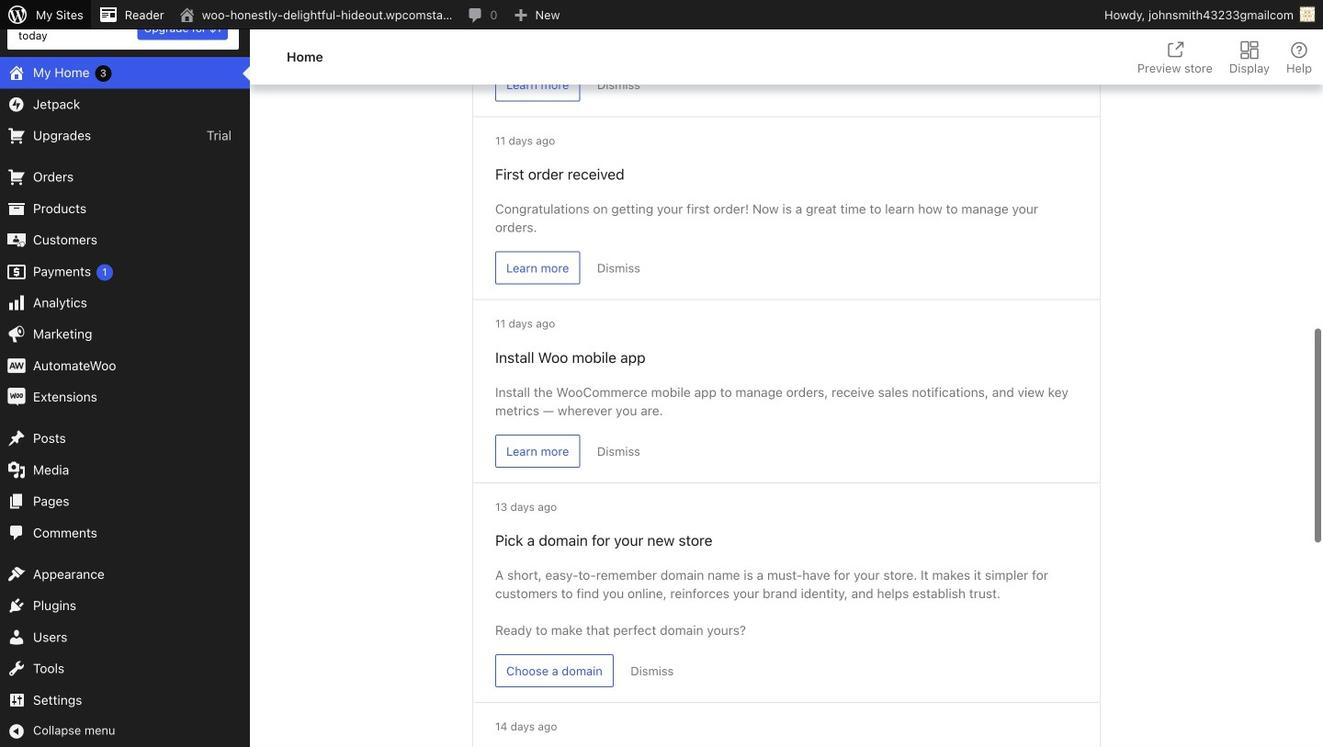 Task type: vqa. For each thing, say whether or not it's contained in the screenshot.
Display options "icon"
yes



Task type: locate. For each thing, give the bounding box(es) containing it.
tab list
[[1127, 29, 1323, 85]]

display options image
[[1239, 39, 1261, 61]]

toolbar navigation
[[0, 0, 1323, 33]]



